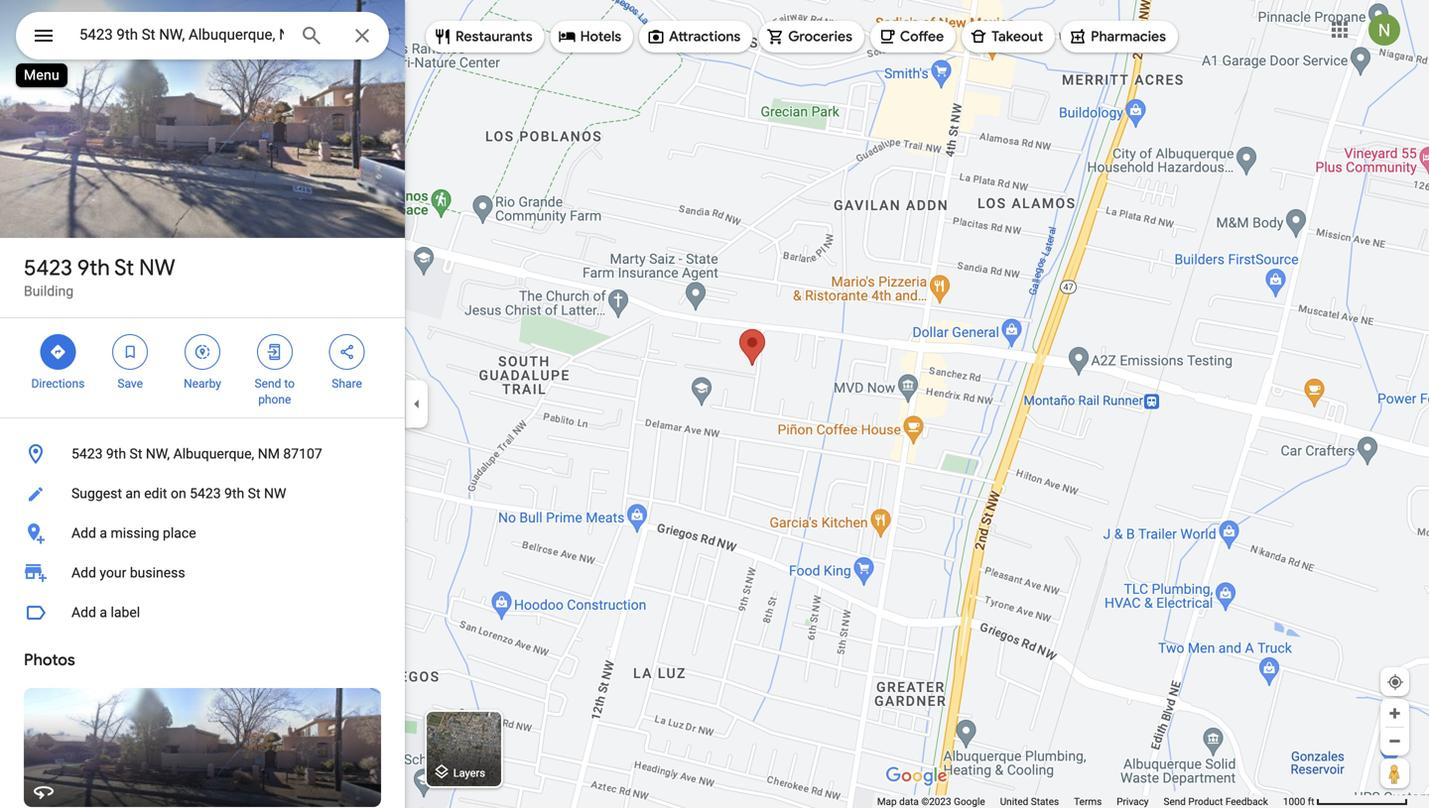 Task type: vqa. For each thing, say whether or not it's contained in the screenshot.
NW to the top
yes



Task type: locate. For each thing, give the bounding box(es) containing it.
add left label
[[71, 605, 96, 621]]

0 vertical spatial send
[[255, 377, 281, 391]]

9th inside the "5423 9th st nw building"
[[77, 254, 110, 282]]

none field inside 5423 9th st nw, albuquerque, nm 87107 field
[[79, 23, 284, 47]]

google account: natalie lubich  
(natalie.lubich@adept.ai) image
[[1369, 14, 1400, 46]]

a for label
[[100, 605, 107, 621]]

5423 up suggest on the bottom of the page
[[71, 446, 103, 462]]

add for add your business
[[71, 565, 96, 582]]

st inside button
[[248, 486, 261, 502]]

st up the 
[[114, 254, 134, 282]]

1 vertical spatial add
[[71, 565, 96, 582]]

suggest an edit on 5423 9th st nw
[[71, 486, 286, 502]]

add a missing place
[[71, 526, 196, 542]]

privacy button
[[1117, 796, 1149, 809]]

0 vertical spatial add
[[71, 526, 96, 542]]

layers
[[453, 768, 485, 780]]

9th for nw
[[77, 254, 110, 282]]

google maps element
[[0, 0, 1429, 809]]

actions for 5423 9th st nw region
[[0, 319, 405, 418]]

groceries
[[788, 28, 852, 46]]

directions
[[31, 377, 85, 391]]

footer
[[877, 796, 1283, 809]]

send left "product"
[[1164, 796, 1186, 808]]

©2023
[[921, 796, 951, 808]]

0 vertical spatial st
[[114, 254, 134, 282]]

st
[[114, 254, 134, 282], [130, 446, 142, 462], [248, 486, 261, 502]]

photos
[[24, 651, 75, 671]]


[[32, 21, 56, 50]]

attractions
[[669, 28, 741, 46]]


[[49, 341, 67, 363]]

1 horizontal spatial send
[[1164, 796, 1186, 808]]

5423 for nw
[[24, 254, 72, 282]]

states
[[1031, 796, 1059, 808]]

st down nm
[[248, 486, 261, 502]]

privacy
[[1117, 796, 1149, 808]]

send
[[255, 377, 281, 391], [1164, 796, 1186, 808]]

send for send to phone
[[255, 377, 281, 391]]

to
[[284, 377, 295, 391]]

2 vertical spatial st
[[248, 486, 261, 502]]

send inside send to phone
[[255, 377, 281, 391]]

zoom out image
[[1387, 734, 1402, 749]]

5423 right the on in the bottom left of the page
[[190, 486, 221, 502]]

send product feedback button
[[1164, 796, 1268, 809]]

st for nw
[[114, 254, 134, 282]]

nearby
[[184, 377, 221, 391]]

united states button
[[1000, 796, 1059, 809]]


[[194, 341, 211, 363]]

5423 9th st nw, albuquerque, nm 87107 button
[[0, 435, 405, 474]]

a inside button
[[100, 605, 107, 621]]

a left missing in the bottom of the page
[[100, 526, 107, 542]]

map data ©2023 google
[[877, 796, 985, 808]]

87107
[[283, 446, 322, 462]]

1 vertical spatial st
[[130, 446, 142, 462]]

0 vertical spatial 5423
[[24, 254, 72, 282]]

st left nw,
[[130, 446, 142, 462]]

st inside the "5423 9th st nw building"
[[114, 254, 134, 282]]

nw down nm
[[264, 486, 286, 502]]

1 vertical spatial 5423
[[71, 446, 103, 462]]

send inside button
[[1164, 796, 1186, 808]]

5423 up building
[[24, 254, 72, 282]]

nw up the 
[[139, 254, 175, 282]]

add left your
[[71, 565, 96, 582]]

terms
[[1074, 796, 1102, 808]]

5423
[[24, 254, 72, 282], [71, 446, 103, 462], [190, 486, 221, 502]]

edit
[[144, 486, 167, 502]]

a
[[100, 526, 107, 542], [100, 605, 107, 621]]

united states
[[1000, 796, 1059, 808]]

business
[[130, 565, 185, 582]]

None field
[[79, 23, 284, 47]]

2 add from the top
[[71, 565, 96, 582]]

send for send product feedback
[[1164, 796, 1186, 808]]

place
[[163, 526, 196, 542]]

1 vertical spatial nw
[[264, 486, 286, 502]]

a left label
[[100, 605, 107, 621]]

pharmacies
[[1091, 28, 1166, 46]]

5423 inside button
[[190, 486, 221, 502]]

1 horizontal spatial nw
[[264, 486, 286, 502]]

suggest
[[71, 486, 122, 502]]

product
[[1188, 796, 1223, 808]]

1 vertical spatial a
[[100, 605, 107, 621]]

footer inside google maps element
[[877, 796, 1283, 809]]

an
[[125, 486, 141, 502]]

nw
[[139, 254, 175, 282], [264, 486, 286, 502]]

0 horizontal spatial send
[[255, 377, 281, 391]]

2 vertical spatial 5423
[[190, 486, 221, 502]]

add down suggest on the bottom of the page
[[71, 526, 96, 542]]

5423 inside the "5423 9th st nw building"
[[24, 254, 72, 282]]

hotels button
[[550, 13, 633, 61]]

0 vertical spatial nw
[[139, 254, 175, 282]]

2 vertical spatial 9th
[[224, 486, 244, 502]]

1 vertical spatial send
[[1164, 796, 1186, 808]]

3 add from the top
[[71, 605, 96, 621]]

1000
[[1283, 796, 1305, 808]]

a inside button
[[100, 526, 107, 542]]

1 add from the top
[[71, 526, 96, 542]]

0 horizontal spatial nw
[[139, 254, 175, 282]]

add a missing place button
[[0, 514, 405, 554]]

st inside button
[[130, 446, 142, 462]]

9th inside button
[[106, 446, 126, 462]]

0 vertical spatial a
[[100, 526, 107, 542]]

nw inside button
[[264, 486, 286, 502]]

0 vertical spatial 9th
[[77, 254, 110, 282]]

suggest an edit on 5423 9th st nw button
[[0, 474, 405, 514]]

2 vertical spatial add
[[71, 605, 96, 621]]

1 vertical spatial 9th
[[106, 446, 126, 462]]

1 a from the top
[[100, 526, 107, 542]]

attractions button
[[639, 13, 753, 61]]

coffee
[[900, 28, 944, 46]]

send up phone
[[255, 377, 281, 391]]

9th for nw,
[[106, 446, 126, 462]]

footer containing map data ©2023 google
[[877, 796, 1283, 809]]

add inside button
[[71, 526, 96, 542]]

2 a from the top
[[100, 605, 107, 621]]

add your business
[[71, 565, 185, 582]]

5423 inside button
[[71, 446, 103, 462]]

hotels
[[580, 28, 621, 46]]

send to phone
[[255, 377, 295, 407]]

9th
[[77, 254, 110, 282], [106, 446, 126, 462], [224, 486, 244, 502]]

add
[[71, 526, 96, 542], [71, 565, 96, 582], [71, 605, 96, 621]]

add inside button
[[71, 605, 96, 621]]



Task type: describe. For each thing, give the bounding box(es) containing it.
ft
[[1308, 796, 1315, 808]]

takeout
[[992, 28, 1043, 46]]


[[338, 341, 356, 363]]

nw inside the "5423 9th st nw building"
[[139, 254, 175, 282]]

building
[[24, 283, 74, 300]]

 button
[[16, 12, 71, 64]]

missing
[[111, 526, 159, 542]]

label
[[111, 605, 140, 621]]

a for missing
[[100, 526, 107, 542]]

albuquerque,
[[173, 446, 254, 462]]

on
[[171, 486, 186, 502]]

5423 9th st nw, albuquerque, nm 87107
[[71, 446, 322, 462]]

st for nw,
[[130, 446, 142, 462]]

 search field
[[16, 12, 389, 64]]

nm
[[258, 446, 280, 462]]

your
[[100, 565, 126, 582]]

united
[[1000, 796, 1029, 808]]


[[121, 341, 139, 363]]

terms button
[[1074, 796, 1102, 809]]

zoom in image
[[1387, 707, 1402, 722]]

share
[[332, 377, 362, 391]]

add for add a label
[[71, 605, 96, 621]]

phone
[[258, 393, 291, 407]]

add a label
[[71, 605, 140, 621]]

5423 9th St NW, Albuquerque, NM 87107 field
[[16, 12, 389, 60]]

5423 9th st nw main content
[[0, 0, 405, 809]]

nw,
[[146, 446, 170, 462]]

show street view coverage image
[[1381, 759, 1409, 789]]

takeout button
[[962, 13, 1055, 61]]

data
[[899, 796, 919, 808]]

feedback
[[1226, 796, 1268, 808]]


[[266, 341, 284, 363]]

pharmacies button
[[1061, 13, 1178, 61]]

add for add a missing place
[[71, 526, 96, 542]]

restaurants
[[456, 28, 533, 46]]

add your business link
[[0, 554, 405, 593]]

9th inside button
[[224, 486, 244, 502]]

1000 ft
[[1283, 796, 1315, 808]]

save
[[117, 377, 143, 391]]

groceries button
[[758, 13, 864, 61]]

show your location image
[[1386, 674, 1404, 692]]

1000 ft button
[[1283, 796, 1408, 808]]

5423 9th st nw building
[[24, 254, 175, 300]]

5423 for nw,
[[71, 446, 103, 462]]

google
[[954, 796, 985, 808]]

send product feedback
[[1164, 796, 1268, 808]]

map
[[877, 796, 897, 808]]

restaurants button
[[426, 13, 545, 61]]

collapse side panel image
[[406, 394, 428, 415]]

coffee button
[[870, 13, 956, 61]]

add a label button
[[0, 593, 405, 633]]



